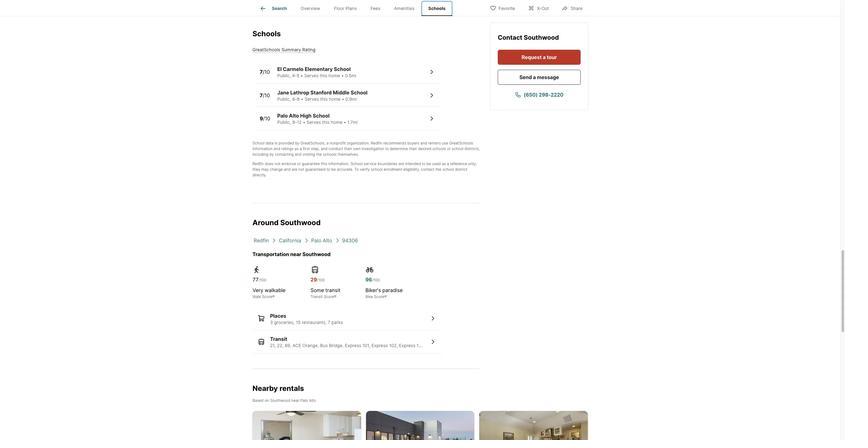 Task type: vqa. For each thing, say whether or not it's contained in the screenshot.


Task type: describe. For each thing, give the bounding box(es) containing it.
school inside palo alto high school public, 9-12 • serves this home • 1.7mi
[[313, 113, 330, 119]]

send a message
[[520, 74, 559, 80]]

7 /10 for jane
[[260, 92, 270, 98]]

serves for high
[[307, 120, 321, 125]]

service
[[364, 161, 377, 166]]

investigation
[[362, 146, 384, 151]]

biker's paradise bike score ®
[[366, 287, 403, 299]]

/10 for jane
[[263, 92, 270, 98]]

2 their from the left
[[409, 146, 417, 151]]

the inside the first step, and conduct their own investigation to determine their desired schools or school districts, including by contacting and visiting the schools themselves.
[[316, 152, 322, 157]]

1 vertical spatial near
[[291, 399, 299, 403]]

96 /100
[[366, 277, 380, 283]]

share button
[[557, 1, 588, 14]]

and down , on the left of the page
[[321, 146, 328, 151]]

to inside the first step, and conduct their own investigation to determine their desired schools or school districts, including by contacting and visiting the schools themselves.
[[385, 146, 389, 151]]

guaranteed to be accurate. to verify school enrollment eligibility, contact the school district directly.
[[253, 167, 468, 177]]

/100 for 29
[[317, 278, 325, 282]]

transportation near southwood
[[253, 251, 331, 257]]

message
[[537, 74, 559, 80]]

7 /10 for el
[[260, 69, 270, 75]]

7 for jane
[[260, 92, 263, 98]]

amenities
[[394, 6, 415, 11]]

eligibility,
[[404, 167, 420, 172]]

1 horizontal spatial are
[[399, 161, 404, 166]]

photo of 2755 el camino real, palo alto, ca 94306 image
[[366, 411, 475, 440]]

this inside jane lathrop stanford middle school public, 6-8 • serves this home • 0.9mi
[[320, 96, 328, 102]]

carmelo
[[283, 66, 304, 72]]

8
[[297, 96, 300, 102]]

0 horizontal spatial greatschools
[[253, 47, 280, 52]]

conduct
[[329, 146, 343, 151]]

and up desired
[[421, 141, 427, 145]]

0 vertical spatial near
[[290, 251, 301, 257]]

public, for el
[[277, 73, 291, 78]]

transit
[[326, 287, 341, 293]]

amenities tab
[[387, 1, 422, 16]]

floor
[[334, 6, 345, 11]]

x-
[[537, 5, 542, 11]]

groceries,
[[274, 320, 295, 325]]

this inside palo alto high school public, 9-12 • serves this home • 1.7mi
[[322, 120, 330, 125]]

around southwood
[[253, 218, 321, 227]]

school inside school service boundaries are intended to be used as a reference only; they may change and are not
[[351, 161, 363, 166]]

restaurants,
[[302, 320, 327, 325]]

k-
[[292, 73, 297, 78]]

as inside school service boundaries are intended to be used as a reference only; they may change and are not
[[442, 161, 446, 166]]

summary
[[282, 47, 301, 52]]

only;
[[468, 161, 477, 166]]

tab list containing search
[[253, 0, 458, 16]]

greatschools summary rating link
[[253, 47, 316, 52]]

parks
[[332, 320, 343, 325]]

home inside jane lathrop stanford middle school public, 6-8 • serves this home • 0.9mi
[[329, 96, 341, 102]]

x-out
[[537, 5, 549, 11]]

1 their from the left
[[344, 146, 352, 151]]

/10 for el
[[263, 69, 270, 75]]

endorse
[[282, 161, 296, 166]]

score for walkable
[[262, 294, 272, 299]]

favorite
[[499, 5, 515, 11]]

may
[[261, 167, 269, 172]]

redfin link
[[254, 237, 269, 244]]

(650)
[[524, 92, 538, 98]]

enrollment
[[384, 167, 402, 172]]

9 /10
[[260, 115, 270, 122]]

transportation
[[253, 251, 289, 257]]

serves inside jane lathrop stanford middle school public, 6-8 • serves this home • 0.9mi
[[305, 96, 319, 102]]

step,
[[311, 146, 320, 151]]

school service boundaries are intended to be used as a reference only; they may change and are not
[[253, 161, 477, 172]]

298-
[[539, 92, 551, 98]]

a for send
[[533, 74, 536, 80]]

schools inside tab
[[428, 6, 446, 11]]

stanford
[[311, 89, 332, 96]]

some transit transit score ®
[[311, 287, 341, 299]]

1 vertical spatial are
[[292, 167, 297, 172]]

provided
[[279, 141, 294, 145]]

high
[[300, 113, 312, 119]]

as inside , a nonprofit organization. redfin recommends buyers and renters use greatschools information and ratings as a
[[295, 146, 299, 151]]

data
[[266, 141, 274, 145]]

southwood up 'california' link
[[280, 218, 321, 227]]

middle
[[333, 89, 350, 96]]

(650) 298-2220 button
[[498, 87, 581, 102]]

0 horizontal spatial schools
[[253, 29, 281, 38]]

share
[[571, 5, 583, 11]]

1 vertical spatial or
[[297, 161, 301, 166]]

alto for palo alto
[[323, 237, 332, 244]]

and down the is
[[274, 146, 280, 151]]

information.
[[328, 161, 350, 166]]

very
[[253, 287, 263, 293]]

and up redfin does not endorse or guarantee this information.
[[295, 152, 302, 157]]

verify
[[360, 167, 370, 172]]

77 /100
[[253, 277, 266, 283]]

tour
[[547, 54, 557, 60]]

school down service at the left
[[371, 167, 383, 172]]

school down reference
[[443, 167, 454, 172]]

9-
[[292, 120, 297, 125]]

the inside guaranteed to be accurate. to verify school enrollment eligibility, contact the school district directly.
[[436, 167, 441, 172]]

1 vertical spatial schools
[[323, 152, 337, 157]]

districts,
[[465, 146, 480, 151]]

buyers
[[408, 141, 420, 145]]

77
[[253, 277, 259, 283]]

0 vertical spatial not
[[275, 161, 281, 166]]

(650) 298-2220
[[524, 92, 564, 98]]

0 vertical spatial by
[[295, 141, 300, 145]]

9
[[260, 115, 263, 122]]

contact
[[421, 167, 435, 172]]

redfin inside , a nonprofit organization. redfin recommends buyers and renters use greatschools information and ratings as a
[[371, 141, 382, 145]]

/100 for 96
[[372, 278, 380, 282]]

including
[[253, 152, 269, 157]]

to
[[355, 167, 359, 172]]

0 vertical spatial schools
[[433, 146, 446, 151]]

search link
[[259, 5, 287, 12]]

• down middle
[[342, 96, 344, 102]]

jane lathrop stanford middle school public, 6-8 • serves this home • 0.9mi
[[277, 89, 368, 102]]

floor plans
[[334, 6, 357, 11]]

contacting
[[275, 152, 294, 157]]

floor plans tab
[[327, 1, 364, 16]]

visiting
[[303, 152, 315, 157]]

first step, and conduct their own investigation to determine their desired schools or school districts, including by contacting and visiting the schools themselves.
[[253, 146, 480, 157]]

or inside the first step, and conduct their own investigation to determine their desired schools or school districts, including by contacting and visiting the schools themselves.
[[447, 146, 451, 151]]

photo of 3375 alma st, palo alto, ca 94306 image
[[253, 411, 361, 440]]

6-
[[292, 96, 297, 102]]

12
[[297, 120, 302, 125]]

1 horizontal spatial greatschools
[[301, 141, 325, 145]]



Task type: locate. For each thing, give the bounding box(es) containing it.
/100 up some at the bottom left
[[317, 278, 325, 282]]

1 horizontal spatial by
[[295, 141, 300, 145]]

1 vertical spatial as
[[442, 161, 446, 166]]

2 7 /10 from the top
[[260, 92, 270, 98]]

palo alto link
[[311, 237, 332, 244]]

2 ® from the left
[[334, 294, 337, 299]]

• left 0.5mi
[[341, 73, 344, 78]]

or right endorse
[[297, 161, 301, 166]]

2 public, from the top
[[277, 96, 291, 102]]

favorite button
[[485, 1, 521, 14]]

public, down the el
[[277, 73, 291, 78]]

transit down groceries,
[[270, 336, 287, 342]]

district
[[455, 167, 468, 172]]

this inside "el carmelo elementary school public, k-5 • serves this home • 0.5mi"
[[320, 73, 327, 78]]

serves down elementary
[[304, 73, 319, 78]]

school up 0.5mi
[[334, 66, 351, 72]]

0 vertical spatial palo
[[277, 113, 288, 119]]

a left tour
[[543, 54, 546, 60]]

/100 for 77
[[259, 278, 266, 282]]

0 vertical spatial serves
[[304, 73, 319, 78]]

palo alto high school public, 9-12 • serves this home • 1.7mi
[[277, 113, 358, 125]]

0 vertical spatial the
[[316, 152, 322, 157]]

request
[[522, 54, 542, 60]]

® down paradise
[[384, 294, 387, 299]]

places
[[270, 313, 286, 319]]

a left reference
[[447, 161, 449, 166]]

overview tab
[[294, 1, 327, 16]]

redfin for redfin does not endorse or guarantee this information.
[[253, 161, 264, 166]]

public, inside "el carmelo elementary school public, k-5 • serves this home • 0.5mi"
[[277, 73, 291, 78]]

as
[[295, 146, 299, 151], [442, 161, 446, 166]]

by
[[295, 141, 300, 145], [270, 152, 274, 157]]

and down endorse
[[284, 167, 291, 172]]

0 horizontal spatial as
[[295, 146, 299, 151]]

1 horizontal spatial ®
[[334, 294, 337, 299]]

fees tab
[[364, 1, 387, 16]]

tab list
[[253, 0, 458, 16]]

1 vertical spatial 7
[[260, 92, 263, 98]]

california link
[[279, 237, 301, 244]]

directly.
[[253, 173, 267, 177]]

0 horizontal spatial be
[[331, 167, 336, 172]]

on
[[265, 399, 269, 403]]

/100 inside '96 /100'
[[372, 278, 380, 282]]

home down middle
[[329, 96, 341, 102]]

alto up photo of 3375 alma st, palo alto, ca 94306
[[309, 399, 316, 403]]

own
[[353, 146, 361, 151]]

overview
[[301, 6, 320, 11]]

®
[[272, 294, 275, 299], [334, 294, 337, 299], [384, 294, 387, 299]]

school inside the first step, and conduct their own investigation to determine their desired schools or school districts, including by contacting and visiting the schools themselves.
[[452, 146, 464, 151]]

1 vertical spatial alto
[[323, 237, 332, 244]]

palo for palo alto
[[311, 237, 321, 244]]

be up contact
[[427, 161, 431, 166]]

score inside biker's paradise bike score ®
[[374, 294, 384, 299]]

photo of 3241 kipling st, palo alto, ca 94306 image
[[480, 411, 588, 440]]

0 vertical spatial as
[[295, 146, 299, 151]]

® down walkable
[[272, 294, 275, 299]]

• left 1.7mi
[[344, 120, 346, 125]]

1 horizontal spatial alto
[[309, 399, 316, 403]]

0 horizontal spatial the
[[316, 152, 322, 157]]

greatschools up the el
[[253, 47, 280, 52]]

transit inside button
[[270, 336, 287, 342]]

request a tour
[[522, 54, 557, 60]]

1 vertical spatial by
[[270, 152, 274, 157]]

0 horizontal spatial by
[[270, 152, 274, 157]]

greatschools inside , a nonprofit organization. redfin recommends buyers and renters use greatschools information and ratings as a
[[449, 141, 473, 145]]

0.5mi
[[345, 73, 356, 78]]

greatschools summary rating
[[253, 47, 316, 52]]

based
[[253, 399, 264, 403]]

score for transit
[[324, 294, 334, 299]]

walk
[[253, 294, 261, 299]]

29 /100
[[311, 277, 325, 283]]

2 vertical spatial palo
[[300, 399, 308, 403]]

/10 up the "data"
[[263, 115, 270, 122]]

el
[[277, 66, 282, 72]]

alto for palo alto high school public, 9-12 • serves this home • 1.7mi
[[289, 113, 299, 119]]

school inside jane lathrop stanford middle school public, 6-8 • serves this home • 0.9mi
[[351, 89, 368, 96]]

schools
[[428, 6, 446, 11], [253, 29, 281, 38]]

2 horizontal spatial to
[[422, 161, 426, 166]]

the down the step, at the left
[[316, 152, 322, 157]]

1 vertical spatial transit
[[270, 336, 287, 342]]

nonprofit
[[330, 141, 346, 145]]

greatschools up the step, at the left
[[301, 141, 325, 145]]

public, inside palo alto high school public, 9-12 • serves this home • 1.7mi
[[277, 120, 291, 125]]

2 vertical spatial 7
[[328, 320, 330, 325]]

5
[[297, 73, 299, 78]]

7 inside places 3 groceries, 15 restaurants, 7 parks
[[328, 320, 330, 325]]

redfin for redfin
[[254, 237, 269, 244]]

send
[[520, 74, 532, 80]]

reference
[[450, 161, 467, 166]]

0 horizontal spatial are
[[292, 167, 297, 172]]

school data is provided by greatschools
[[253, 141, 325, 145]]

a inside school service boundaries are intended to be used as a reference only; they may change and are not
[[447, 161, 449, 166]]

0 vertical spatial /10
[[263, 69, 270, 75]]

1 vertical spatial the
[[436, 167, 441, 172]]

1 ® from the left
[[272, 294, 275, 299]]

alto left 94306 link
[[323, 237, 332, 244]]

renters
[[428, 141, 441, 145]]

7 /10
[[260, 69, 270, 75], [260, 92, 270, 98]]

is
[[275, 141, 278, 145]]

to inside school service boundaries are intended to be used as a reference only; they may change and are not
[[422, 161, 426, 166]]

as right ratings
[[295, 146, 299, 151]]

0 horizontal spatial or
[[297, 161, 301, 166]]

southwood up request a tour
[[524, 34, 559, 41]]

to down the recommends
[[385, 146, 389, 151]]

to inside guaranteed to be accurate. to verify school enrollment eligibility, contact the school district directly.
[[327, 167, 330, 172]]

southwood down palo alto 'link'
[[303, 251, 331, 257]]

score for paradise
[[374, 294, 384, 299]]

a right , on the left of the page
[[327, 141, 329, 145]]

this down elementary
[[320, 73, 327, 78]]

desired
[[418, 146, 432, 151]]

biker's
[[366, 287, 381, 293]]

home left 1.7mi
[[331, 120, 343, 125]]

fees
[[371, 6, 381, 11]]

(650) 298-2220 link
[[498, 87, 581, 102]]

7 /10 left the el
[[260, 69, 270, 75]]

near down rentals
[[291, 399, 299, 403]]

redfin does not endorse or guarantee this information.
[[253, 161, 350, 166]]

paradise
[[383, 287, 403, 293]]

school left districts,
[[452, 146, 464, 151]]

home left 0.5mi
[[329, 73, 340, 78]]

® inside very walkable walk score ®
[[272, 294, 275, 299]]

1 vertical spatial serves
[[305, 96, 319, 102]]

not up change
[[275, 161, 281, 166]]

guaranteed
[[305, 167, 326, 172]]

1 vertical spatial public,
[[277, 96, 291, 102]]

serves inside "el carmelo elementary school public, k-5 • serves this home • 0.5mi"
[[304, 73, 319, 78]]

1 /100 from the left
[[259, 278, 266, 282]]

score down biker's
[[374, 294, 384, 299]]

use
[[442, 141, 448, 145]]

• right 8
[[301, 96, 304, 102]]

by inside the first step, and conduct their own investigation to determine their desired schools or school districts, including by contacting and visiting the schools themselves.
[[270, 152, 274, 157]]

a right send
[[533, 74, 536, 80]]

1 horizontal spatial palo
[[300, 399, 308, 403]]

based on southwood near palo alto
[[253, 399, 316, 403]]

/100 inside 77 /100
[[259, 278, 266, 282]]

public, for palo
[[277, 120, 291, 125]]

® for walkable
[[272, 294, 275, 299]]

0 vertical spatial transit
[[311, 294, 323, 299]]

7 /10 left jane
[[260, 92, 270, 98]]

x-out button
[[523, 1, 554, 14]]

1 vertical spatial /10
[[263, 92, 270, 98]]

94306 link
[[342, 237, 358, 244]]

,
[[325, 141, 326, 145]]

are up enrollment in the top left of the page
[[399, 161, 404, 166]]

home for el carmelo elementary school
[[329, 73, 340, 78]]

serves inside palo alto high school public, 9-12 • serves this home • 1.7mi
[[307, 120, 321, 125]]

2 horizontal spatial score
[[374, 294, 384, 299]]

el carmelo elementary school public, k-5 • serves this home • 0.5mi
[[277, 66, 356, 78]]

7 left parks
[[328, 320, 330, 325]]

1 horizontal spatial schools
[[428, 6, 446, 11]]

this up , on the left of the page
[[322, 120, 330, 125]]

their down buyers
[[409, 146, 417, 151]]

this up guaranteed
[[321, 161, 327, 166]]

0 horizontal spatial ®
[[272, 294, 275, 299]]

1 horizontal spatial as
[[442, 161, 446, 166]]

2 score from the left
[[324, 294, 334, 299]]

home inside palo alto high school public, 9-12 • serves this home • 1.7mi
[[331, 120, 343, 125]]

transit inside some transit transit score ®
[[311, 294, 323, 299]]

transit
[[311, 294, 323, 299], [270, 336, 287, 342]]

0 vertical spatial 7 /10
[[260, 69, 270, 75]]

by up does
[[270, 152, 274, 157]]

not down redfin does not endorse or guarantee this information.
[[298, 167, 304, 172]]

near down california
[[290, 251, 301, 257]]

palo right 9 /10
[[277, 113, 288, 119]]

palo right california
[[311, 237, 321, 244]]

0 horizontal spatial not
[[275, 161, 281, 166]]

7 left jane
[[260, 92, 263, 98]]

0 horizontal spatial alto
[[289, 113, 299, 119]]

0 horizontal spatial /100
[[259, 278, 266, 282]]

1 horizontal spatial schools
[[433, 146, 446, 151]]

2 vertical spatial home
[[331, 120, 343, 125]]

nearby
[[253, 384, 278, 393]]

accurate.
[[337, 167, 354, 172]]

® for paradise
[[384, 294, 387, 299]]

palo inside palo alto high school public, 9-12 • serves this home • 1.7mi
[[277, 113, 288, 119]]

to down information.
[[327, 167, 330, 172]]

0 vertical spatial redfin
[[371, 141, 382, 145]]

to up contact
[[422, 161, 426, 166]]

0 vertical spatial public,
[[277, 73, 291, 78]]

0 horizontal spatial schools
[[323, 152, 337, 157]]

determine
[[390, 146, 408, 151]]

intended
[[405, 161, 421, 166]]

0 horizontal spatial their
[[344, 146, 352, 151]]

/100 inside 29 /100
[[317, 278, 325, 282]]

guarantee
[[302, 161, 320, 166]]

1 vertical spatial 7 /10
[[260, 92, 270, 98]]

score inside some transit transit score ®
[[324, 294, 334, 299]]

greatschools up districts,
[[449, 141, 473, 145]]

schools down renters
[[433, 146, 446, 151]]

0 vertical spatial are
[[399, 161, 404, 166]]

0 horizontal spatial palo
[[277, 113, 288, 119]]

2 horizontal spatial greatschools
[[449, 141, 473, 145]]

2 vertical spatial to
[[327, 167, 330, 172]]

be
[[427, 161, 431, 166], [331, 167, 336, 172]]

2 vertical spatial public,
[[277, 120, 291, 125]]

used
[[432, 161, 441, 166]]

2 horizontal spatial alto
[[323, 237, 332, 244]]

not inside school service boundaries are intended to be used as a reference only; they may change and are not
[[298, 167, 304, 172]]

does
[[265, 161, 274, 166]]

•
[[301, 73, 303, 78], [341, 73, 344, 78], [301, 96, 304, 102], [342, 96, 344, 102], [303, 120, 306, 125], [344, 120, 346, 125]]

3
[[270, 320, 273, 325]]

public, left '9-'
[[277, 120, 291, 125]]

/100 up biker's
[[372, 278, 380, 282]]

® inside biker's paradise bike score ®
[[384, 294, 387, 299]]

1 horizontal spatial the
[[436, 167, 441, 172]]

1 vertical spatial to
[[422, 161, 426, 166]]

/10 left the el
[[263, 69, 270, 75]]

1 horizontal spatial or
[[447, 146, 451, 151]]

1 vertical spatial redfin
[[253, 161, 264, 166]]

school right high
[[313, 113, 330, 119]]

1 horizontal spatial be
[[427, 161, 431, 166]]

some
[[311, 287, 324, 293]]

1 vertical spatial not
[[298, 167, 304, 172]]

california
[[279, 237, 301, 244]]

2 horizontal spatial ®
[[384, 294, 387, 299]]

bike
[[366, 294, 373, 299]]

score down the transit
[[324, 294, 334, 299]]

2 vertical spatial serves
[[307, 120, 321, 125]]

15
[[296, 320, 301, 325]]

home for palo alto high school
[[331, 120, 343, 125]]

schools tab
[[422, 1, 453, 16]]

0 vertical spatial schools
[[428, 6, 446, 11]]

southwood down nearby rentals
[[270, 399, 290, 403]]

1 horizontal spatial /100
[[317, 278, 325, 282]]

0 vertical spatial home
[[329, 73, 340, 78]]

transit button
[[253, 331, 442, 354]]

2 horizontal spatial palo
[[311, 237, 321, 244]]

1 horizontal spatial not
[[298, 167, 304, 172]]

by right provided
[[295, 141, 300, 145]]

0 vertical spatial 7
[[260, 69, 263, 75]]

/10 for palo
[[263, 115, 270, 122]]

1 horizontal spatial their
[[409, 146, 417, 151]]

0 vertical spatial alto
[[289, 113, 299, 119]]

be down information.
[[331, 167, 336, 172]]

school up information
[[253, 141, 265, 145]]

walkable
[[265, 287, 286, 293]]

/100
[[259, 278, 266, 282], [317, 278, 325, 282], [372, 278, 380, 282]]

a for request
[[543, 54, 546, 60]]

serves for elementary
[[304, 73, 319, 78]]

1 horizontal spatial to
[[385, 146, 389, 151]]

palo for palo alto high school public, 9-12 • serves this home • 1.7mi
[[277, 113, 288, 119]]

1 vertical spatial schools
[[253, 29, 281, 38]]

1 score from the left
[[262, 294, 272, 299]]

3 public, from the top
[[277, 120, 291, 125]]

2 /100 from the left
[[317, 278, 325, 282]]

public, down jane
[[277, 96, 291, 102]]

2 vertical spatial redfin
[[254, 237, 269, 244]]

home
[[329, 73, 340, 78], [329, 96, 341, 102], [331, 120, 343, 125]]

® down the transit
[[334, 294, 337, 299]]

3 /100 from the left
[[372, 278, 380, 282]]

3 ® from the left
[[384, 294, 387, 299]]

0 horizontal spatial transit
[[270, 336, 287, 342]]

0 vertical spatial or
[[447, 146, 451, 151]]

a left "first"
[[300, 146, 302, 151]]

3 score from the left
[[374, 294, 384, 299]]

• right 5
[[301, 73, 303, 78]]

around
[[253, 218, 279, 227]]

they
[[253, 167, 260, 172]]

, a nonprofit organization. redfin recommends buyers and renters use greatschools information and ratings as a
[[253, 141, 473, 151]]

serves down high
[[307, 120, 321, 125]]

7 for el
[[260, 69, 263, 75]]

very walkable walk score ®
[[253, 287, 286, 299]]

home inside "el carmelo elementary school public, k-5 • serves this home • 0.5mi"
[[329, 73, 340, 78]]

a for ,
[[327, 141, 329, 145]]

1 public, from the top
[[277, 73, 291, 78]]

palo
[[277, 113, 288, 119], [311, 237, 321, 244], [300, 399, 308, 403]]

schools down conduct
[[323, 152, 337, 157]]

® for transit
[[334, 294, 337, 299]]

7 left the el
[[260, 69, 263, 75]]

their up "themselves."
[[344, 146, 352, 151]]

are down endorse
[[292, 167, 297, 172]]

1 vertical spatial home
[[329, 96, 341, 102]]

redfin up investigation
[[371, 141, 382, 145]]

2 vertical spatial alto
[[309, 399, 316, 403]]

/100 up the very
[[259, 278, 266, 282]]

elementary
[[305, 66, 333, 72]]

serves down "stanford"
[[305, 96, 319, 102]]

this down "stanford"
[[320, 96, 328, 102]]

0 vertical spatial to
[[385, 146, 389, 151]]

palo down rentals
[[300, 399, 308, 403]]

® inside some transit transit score ®
[[334, 294, 337, 299]]

• right 12
[[303, 120, 306, 125]]

or down use
[[447, 146, 451, 151]]

/10 left jane
[[263, 92, 270, 98]]

public, inside jane lathrop stanford middle school public, 6-8 • serves this home • 0.9mi
[[277, 96, 291, 102]]

school inside "el carmelo elementary school public, k-5 • serves this home • 0.5mi"
[[334, 66, 351, 72]]

0 horizontal spatial score
[[262, 294, 272, 299]]

1 7 /10 from the top
[[260, 69, 270, 75]]

redfin up the 'they'
[[253, 161, 264, 166]]

1 horizontal spatial score
[[324, 294, 334, 299]]

1 vertical spatial palo
[[311, 237, 321, 244]]

public,
[[277, 73, 291, 78], [277, 96, 291, 102], [277, 120, 291, 125]]

school up '0.9mi'
[[351, 89, 368, 96]]

rentals
[[280, 384, 304, 393]]

as right used
[[442, 161, 446, 166]]

score inside very walkable walk score ®
[[262, 294, 272, 299]]

and inside school service boundaries are intended to be used as a reference only; they may change and are not
[[284, 167, 291, 172]]

redfin up transportation
[[254, 237, 269, 244]]

1 vertical spatial be
[[331, 167, 336, 172]]

1 horizontal spatial transit
[[311, 294, 323, 299]]

be inside guaranteed to be accurate. to verify school enrollment eligibility, contact the school district directly.
[[331, 167, 336, 172]]

2 horizontal spatial /100
[[372, 278, 380, 282]]

alto inside palo alto high school public, 9-12 • serves this home • 1.7mi
[[289, 113, 299, 119]]

29
[[311, 277, 317, 283]]

school up to
[[351, 161, 363, 166]]

2 vertical spatial /10
[[263, 115, 270, 122]]

0 horizontal spatial to
[[327, 167, 330, 172]]

school
[[452, 146, 464, 151], [371, 167, 383, 172], [443, 167, 454, 172]]

transit down some at the bottom left
[[311, 294, 323, 299]]

score down walkable
[[262, 294, 272, 299]]

0 vertical spatial be
[[427, 161, 431, 166]]

be inside school service boundaries are intended to be used as a reference only; they may change and are not
[[427, 161, 431, 166]]

alto up '9-'
[[289, 113, 299, 119]]

the down used
[[436, 167, 441, 172]]



